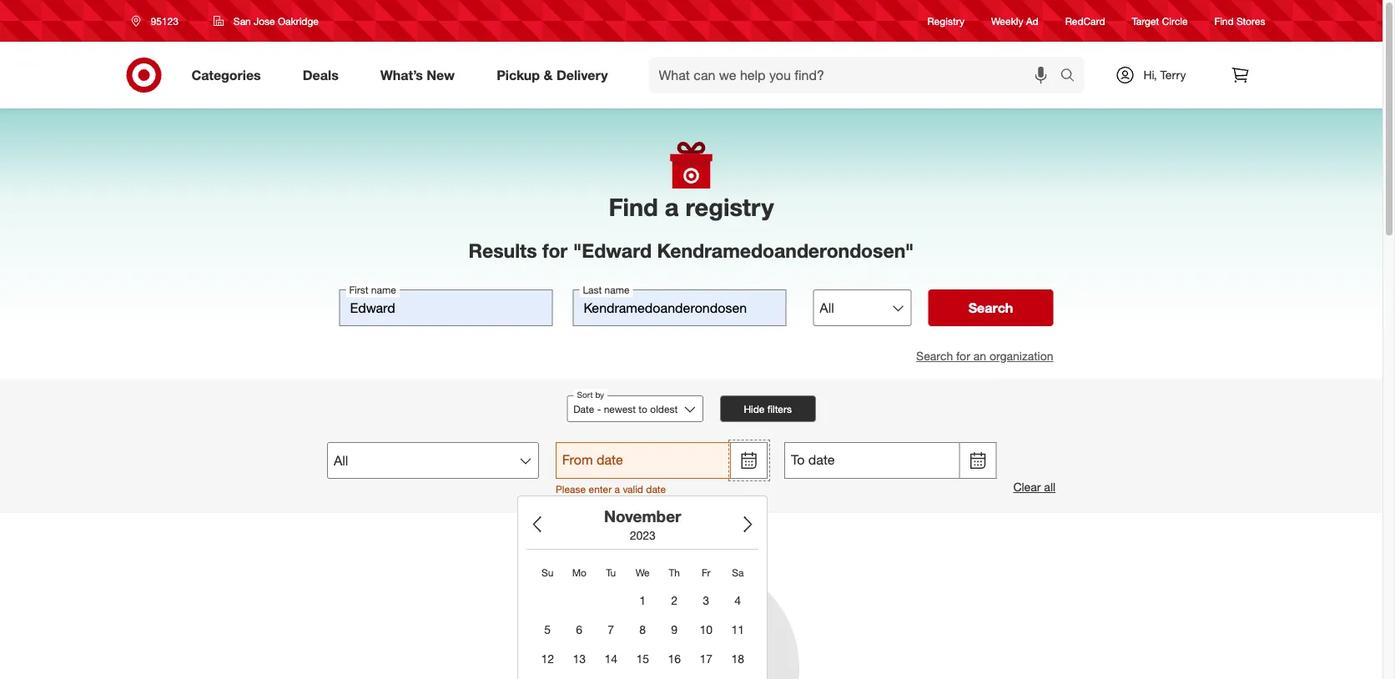Task type: locate. For each thing, give the bounding box(es) containing it.
9
[[672, 623, 678, 638]]

for left the an
[[957, 349, 971, 364]]

november 2023
[[604, 507, 682, 543]]

redcard link
[[1066, 14, 1106, 28]]

sat nov 18 2023 cell
[[725, 646, 752, 673]]

wed nov 15 2023 cell
[[630, 646, 656, 673]]

None text field
[[573, 290, 787, 326]]

results for "edward kendramedoanderondosen"
[[469, 239, 915, 262]]

find
[[1215, 15, 1234, 27], [609, 192, 659, 222]]

row group
[[535, 588, 752, 680]]

row down wed nov 08 2023 cell in the left of the page
[[535, 646, 752, 673]]

1 vertical spatial search
[[917, 349, 954, 364]]

hide filters button
[[720, 396, 816, 422]]

registry
[[686, 192, 774, 222]]

pickup & delivery link
[[483, 57, 629, 94]]

3 row from the top
[[535, 617, 752, 644]]

3
[[703, 594, 710, 608]]

search up search for an organization link on the right bottom
[[969, 300, 1014, 316]]

please enter a valid date
[[556, 483, 666, 496]]

0 horizontal spatial search
[[917, 349, 954, 364]]

None text field
[[339, 290, 553, 326]]

find for find a registry
[[609, 192, 659, 222]]

target circle
[[1133, 15, 1188, 27]]

search
[[969, 300, 1014, 316], [917, 349, 954, 364]]

find left stores
[[1215, 15, 1234, 27]]

weekly ad
[[992, 15, 1039, 27]]

row
[[535, 561, 752, 585], [535, 588, 752, 615], [535, 617, 752, 644], [535, 646, 752, 673]]

what's new
[[380, 67, 455, 83]]

row containing 12
[[535, 646, 752, 673]]

find up the "edward
[[609, 192, 659, 222]]

row containing 5
[[535, 617, 752, 644]]

What can we help you find? suggestions appear below search field
[[649, 57, 1065, 94]]

1 vertical spatial a
[[615, 483, 620, 496]]

grid
[[529, 559, 757, 680]]

0 vertical spatial find
[[1215, 15, 1234, 27]]

ad
[[1027, 15, 1039, 27]]

search for an organization link
[[917, 349, 1054, 364]]

16
[[668, 652, 681, 667]]

1 row from the top
[[535, 561, 752, 585]]

deals
[[303, 67, 339, 83]]

search button
[[929, 290, 1054, 326]]

row down the we
[[535, 588, 752, 615]]

for right results on the top of the page
[[543, 239, 568, 262]]

for
[[543, 239, 568, 262], [957, 349, 971, 364]]

tue nov 14 2023 cell
[[598, 646, 625, 673]]

0 vertical spatial search
[[969, 300, 1014, 316]]

18
[[732, 652, 745, 667]]

search left the an
[[917, 349, 954, 364]]

12
[[541, 652, 554, 667]]

0 vertical spatial for
[[543, 239, 568, 262]]

search for search for an organization
[[917, 349, 954, 364]]

row up 1
[[535, 561, 752, 585]]

0 vertical spatial a
[[665, 192, 679, 222]]

please
[[556, 483, 586, 496]]

san jose oakridge
[[234, 15, 319, 27]]

4 row from the top
[[535, 646, 752, 673]]

redcard
[[1066, 15, 1106, 27]]

a up results for "edward kendramedoanderondosen"
[[665, 192, 679, 222]]

target
[[1133, 15, 1160, 27]]

thu nov 16 2023 cell
[[661, 646, 688, 673]]

kendramedoanderondosen"
[[657, 239, 915, 262]]

san
[[234, 15, 251, 27]]

row group containing 1
[[535, 588, 752, 680]]

wed nov 01 2023 cell
[[630, 588, 656, 615]]

15
[[637, 652, 650, 667]]

find stores link
[[1215, 14, 1266, 28]]

target circle link
[[1133, 14, 1188, 28]]

1 horizontal spatial find
[[1215, 15, 1234, 27]]

1 horizontal spatial search
[[969, 300, 1014, 316]]

1 vertical spatial find
[[609, 192, 659, 222]]

th
[[669, 567, 680, 579]]

None telephone field
[[785, 442, 960, 479]]

row up 15
[[535, 617, 752, 644]]

10
[[700, 623, 713, 638]]

search button
[[1053, 57, 1093, 97]]

deals link
[[289, 57, 360, 94]]

None telephone field
[[556, 442, 732, 479]]

jose
[[254, 15, 275, 27]]

a left valid
[[615, 483, 620, 496]]

november
[[604, 507, 682, 526]]

11
[[732, 623, 745, 638]]

0 horizontal spatial for
[[543, 239, 568, 262]]

hide filters
[[744, 403, 792, 415]]

sat nov 11 2023 cell
[[725, 617, 752, 644]]

fri nov 03 2023 cell
[[693, 588, 720, 615]]

1 vertical spatial for
[[957, 349, 971, 364]]

wed nov 08 2023 cell
[[630, 617, 656, 644]]

1
[[640, 594, 646, 608]]

4
[[735, 594, 741, 608]]

search inside button
[[969, 300, 1014, 316]]

a
[[665, 192, 679, 222], [615, 483, 620, 496]]

pickup
[[497, 67, 540, 83]]

registry link
[[928, 14, 965, 28]]

6
[[576, 623, 583, 638]]

2 row from the top
[[535, 588, 752, 615]]

1 horizontal spatial for
[[957, 349, 971, 364]]

an
[[974, 349, 987, 364]]

clear all
[[1014, 480, 1056, 495]]

su
[[542, 567, 554, 579]]

0 horizontal spatial find
[[609, 192, 659, 222]]



Task type: describe. For each thing, give the bounding box(es) containing it.
tue nov 07 2023 cell
[[598, 617, 625, 644]]

pickup & delivery
[[497, 67, 608, 83]]

for for search
[[957, 349, 971, 364]]

row containing su
[[535, 561, 752, 585]]

thu nov 02 2023 cell
[[661, 588, 688, 615]]

fr
[[702, 567, 711, 579]]

14
[[605, 652, 618, 667]]

&
[[544, 67, 553, 83]]

2
[[672, 594, 678, 608]]

circle
[[1163, 15, 1188, 27]]

find stores
[[1215, 15, 1266, 27]]

sa
[[732, 567, 744, 579]]

find for find stores
[[1215, 15, 1234, 27]]

new
[[427, 67, 455, 83]]

0 horizontal spatial a
[[615, 483, 620, 496]]

clear
[[1014, 480, 1041, 495]]

stores
[[1237, 15, 1266, 27]]

row containing 1
[[535, 588, 752, 615]]

tu
[[606, 567, 616, 579]]

date
[[646, 483, 666, 496]]

search for an organization
[[917, 349, 1054, 364]]

13
[[573, 652, 586, 667]]

search for search
[[969, 300, 1014, 316]]

for for results
[[543, 239, 568, 262]]

search
[[1053, 69, 1093, 85]]

clear all button
[[1014, 479, 1056, 496]]

7
[[608, 623, 615, 638]]

delivery
[[557, 67, 608, 83]]

sat nov 04 2023 cell
[[725, 588, 752, 615]]

95123 button
[[121, 6, 196, 36]]

hi,
[[1144, 68, 1158, 82]]

filters
[[768, 403, 792, 415]]

hi, terry
[[1144, 68, 1187, 82]]

weekly ad link
[[992, 14, 1039, 28]]

oakridge
[[278, 15, 319, 27]]

fri nov 17 2023 cell
[[693, 646, 720, 673]]

organization
[[990, 349, 1054, 364]]

mon nov 06 2023 cell
[[566, 617, 593, 644]]

2023
[[630, 528, 656, 543]]

terry
[[1161, 68, 1187, 82]]

find a registry
[[609, 192, 774, 222]]

sun nov 12 2023 cell
[[535, 646, 561, 673]]

grid containing 1
[[529, 559, 757, 680]]

8
[[640, 623, 646, 638]]

what's new link
[[366, 57, 476, 94]]

1 horizontal spatial a
[[665, 192, 679, 222]]

weekly
[[992, 15, 1024, 27]]

all
[[1045, 480, 1056, 495]]

mon nov 13 2023 cell
[[566, 646, 593, 673]]

95123
[[151, 15, 179, 27]]

what's
[[380, 67, 423, 83]]

registry
[[928, 15, 965, 27]]

enter
[[589, 483, 612, 496]]

17
[[700, 652, 713, 667]]

valid
[[623, 483, 644, 496]]

hide
[[744, 403, 765, 415]]

mo
[[572, 567, 587, 579]]

search error image
[[583, 560, 801, 680]]

we
[[636, 567, 650, 579]]

san jose oakridge button
[[203, 6, 330, 36]]

categories link
[[177, 57, 282, 94]]

"edward
[[573, 239, 652, 262]]

thu nov 09 2023 cell
[[661, 617, 688, 644]]

5
[[545, 623, 551, 638]]

categories
[[192, 67, 261, 83]]

results
[[469, 239, 537, 262]]

sun nov 05 2023 cell
[[535, 617, 561, 644]]

fri nov 10 2023 cell
[[693, 617, 720, 644]]



Task type: vqa. For each thing, say whether or not it's contained in the screenshot.
Search
yes



